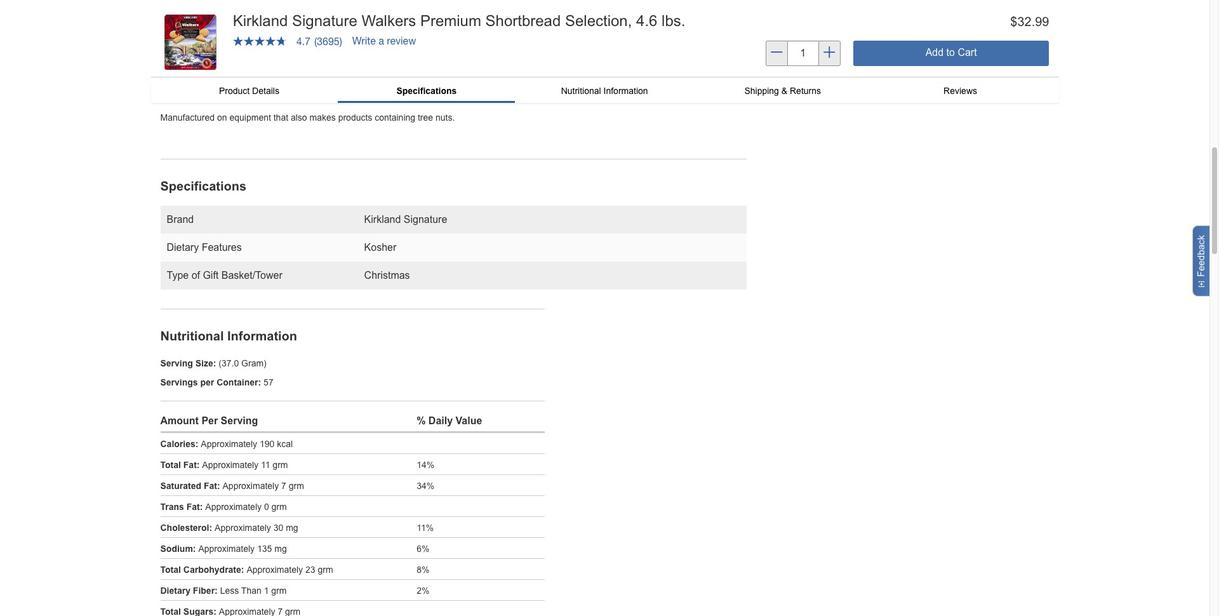 Task type: locate. For each thing, give the bounding box(es) containing it.
2 wheat from the left
[[319, 84, 344, 94]]

containing
[[375, 113, 415, 123]]

kirkland left grass
[[233, 12, 288, 29]]

%
[[197, 6, 205, 16], [417, 415, 426, 426]]

is
[[208, 6, 214, 16], [197, 19, 204, 29], [369, 19, 375, 29]]

1 vertical spatial signature
[[404, 214, 447, 225]]

and up the write
[[352, 19, 366, 29]]

cholesterol: approximately 30 mg
[[160, 522, 298, 533]]

1 horizontal spatial kirkland
[[364, 214, 401, 225]]

grm right 11
[[273, 460, 288, 470]]

signature for kirkland signature
[[404, 214, 447, 225]]

antibiotic
[[378, 19, 413, 29]]

cows
[[329, 19, 349, 29]]

1 horizontal spatial and
[[352, 19, 366, 29]]

0 vertical spatial kosher
[[171, 32, 199, 42]]

than
[[241, 585, 262, 596]]

8%
[[417, 564, 430, 575]]

(3695)
[[314, 36, 342, 47]]

30
[[274, 522, 283, 533]]

total for total fat:
[[160, 460, 181, 470]]

and right the "feed"
[[272, 19, 287, 29]]

2 horizontal spatial is
[[369, 19, 375, 29]]

0 vertical spatial mg
[[286, 522, 298, 533]]

approximately down cholesterol: approximately 30 mg
[[198, 543, 255, 554]]

wheat left flour,
[[209, 84, 235, 94]]

amount
[[160, 415, 199, 426]]

1 vertical spatial mg
[[275, 543, 287, 554]]

2 horizontal spatial and
[[415, 19, 430, 29]]

per
[[200, 378, 214, 388]]

grm for saturated fat: approximately 7 grm
[[289, 481, 304, 491]]

saturated fat: approximately 7 grm
[[160, 481, 304, 491]]

1 vertical spatial fat:
[[204, 481, 220, 491]]

1 vertical spatial serving
[[221, 415, 258, 426]]

fat: right trans
[[187, 502, 203, 512]]

% up oud at the left top of the page
[[197, 6, 205, 16]]

0 horizontal spatial wheat
[[209, 84, 235, 94]]

total down calories:
[[160, 460, 181, 470]]

1 horizontal spatial specifications
[[397, 85, 457, 96]]

fat: up trans fat: approximately 0 grm
[[204, 481, 220, 491]]

selection,
[[565, 12, 632, 29]]

135
[[257, 543, 272, 554]]

mg for cholesterol: approximately 30 mg
[[286, 522, 298, 533]]

christmas
[[364, 270, 410, 281]]

0 vertical spatial specifications
[[397, 85, 457, 96]]

equipment
[[230, 113, 271, 123]]

1 vertical spatial kosher
[[364, 242, 397, 253]]

kcal
[[277, 439, 293, 449]]

salt.
[[377, 84, 395, 94]]

(37.0
[[219, 358, 239, 368]]

is up from
[[208, 6, 214, 16]]

product
[[219, 85, 250, 96]]

dietary
[[167, 242, 199, 253], [160, 585, 191, 596]]

kosher up "christmas" at the left top of page
[[364, 242, 397, 253]]

and
[[272, 19, 287, 29], [352, 19, 366, 29], [415, 19, 430, 29]]

fat: for trans
[[187, 502, 203, 512]]

1 vertical spatial nutritional information
[[160, 329, 297, 343]]

2%
[[417, 585, 430, 596]]

1 vertical spatial kirkland
[[364, 214, 401, 225]]

0 vertical spatial %
[[197, 6, 205, 16]]

kirkland up "christmas" at the left top of page
[[364, 214, 401, 225]]

14%
[[417, 460, 435, 470]]

0 horizontal spatial %
[[197, 6, 205, 16]]

0 vertical spatial total
[[160, 460, 181, 470]]

34% inside butter % is 34% butter is from winter feed and grass fed cows and is antibiotic and hormone free kosher oud
[[217, 6, 234, 16]]

grm for total carbohydrate: approximately 23 grm
[[318, 564, 333, 575]]

amount per serving
[[160, 415, 258, 426]]

grm right 7
[[289, 481, 304, 491]]

1 horizontal spatial information
[[604, 85, 648, 96]]

dietary for dietary fiber: less than 1 grm
[[160, 585, 191, 596]]

0 horizontal spatial specifications
[[160, 179, 247, 193]]

11
[[261, 460, 270, 470]]

$
[[1011, 15, 1018, 29]]

1 vertical spatial specifications
[[160, 179, 247, 193]]

butter,
[[262, 84, 288, 94]]

total down sodium:
[[160, 564, 181, 575]]

mg right 30 on the left of the page
[[286, 522, 298, 533]]

4.7 (3695)
[[296, 36, 342, 47]]

1 vertical spatial information
[[227, 329, 297, 343]]

brand
[[167, 214, 194, 225]]

dietary for dietary features
[[167, 242, 199, 253]]

kirkland signature
[[364, 214, 447, 225]]

0 horizontal spatial signature
[[292, 12, 357, 29]]

and up review
[[415, 19, 430, 29]]

2 total from the top
[[160, 564, 181, 575]]

shipping
[[745, 85, 779, 96]]

0 vertical spatial information
[[604, 85, 648, 96]]

gram)
[[241, 358, 267, 368]]

1 horizontal spatial signature
[[404, 214, 447, 225]]

grm right 1
[[271, 585, 287, 596]]

0 horizontal spatial kosher
[[171, 32, 199, 42]]

grm right 0
[[272, 502, 287, 512]]

kirkland
[[233, 12, 288, 29], [364, 214, 401, 225]]

1 and from the left
[[272, 19, 287, 29]]

serving
[[160, 358, 193, 368], [221, 415, 258, 426]]

total
[[160, 460, 181, 470], [160, 564, 181, 575]]

1 vertical spatial dietary
[[160, 585, 191, 596]]

is up the write
[[369, 19, 375, 29]]

mg right 135
[[275, 543, 287, 554]]

sugar,
[[290, 84, 316, 94]]

wheat,
[[458, 84, 487, 94]]

wheat
[[209, 84, 235, 94], [319, 84, 344, 94]]

0 vertical spatial dietary
[[167, 242, 199, 253]]

fat:
[[183, 460, 200, 470], [204, 481, 220, 491], [187, 502, 203, 512]]

product details
[[219, 85, 279, 96]]

1 horizontal spatial nutritional information
[[561, 85, 648, 96]]

specifications up tree
[[397, 85, 457, 96]]

butter % is 34% butter is from winter feed and grass fed cows and is antibiotic and hormone free kosher oud
[[171, 6, 486, 42]]

servings
[[160, 378, 198, 388]]

1 horizontal spatial is
[[208, 6, 214, 16]]

4.6
[[636, 12, 658, 29]]

ingredients: wheat flour, butter, sugar, wheat starch, salt. contains: milk, wheat, gluten
[[160, 84, 515, 94]]

% left daily
[[417, 415, 426, 426]]

1 horizontal spatial %
[[417, 415, 426, 426]]

signature
[[292, 12, 357, 29], [404, 214, 447, 225]]

serving up 'calories: approximately 190 kcal'
[[221, 415, 258, 426]]

information
[[604, 85, 648, 96], [227, 329, 297, 343]]

1 vertical spatial nutritional
[[160, 329, 224, 343]]

1 total from the top
[[160, 460, 181, 470]]

0 vertical spatial butter
[[171, 6, 195, 16]]

0 vertical spatial fat:
[[183, 460, 200, 470]]

specifications up brand
[[160, 179, 247, 193]]

1 horizontal spatial wheat
[[319, 84, 344, 94]]

0 horizontal spatial kirkland
[[233, 12, 288, 29]]

features
[[202, 242, 242, 253]]

0 vertical spatial kirkland
[[233, 12, 288, 29]]

0 horizontal spatial and
[[272, 19, 287, 29]]

0 vertical spatial serving
[[160, 358, 193, 368]]

nutritional information
[[561, 85, 648, 96], [160, 329, 297, 343]]

trans
[[160, 502, 184, 512]]

1
[[264, 585, 269, 596]]

34% down 14%
[[417, 481, 435, 491]]

None telephone field
[[788, 40, 819, 66]]

shipping & returns link
[[694, 84, 872, 98]]

also
[[291, 113, 307, 123]]

write
[[352, 35, 376, 47]]

6%
[[417, 543, 430, 554]]

1 vertical spatial 34%
[[417, 481, 435, 491]]

dietary left the fiber:
[[160, 585, 191, 596]]

2 butter from the top
[[171, 19, 195, 29]]

sodium:
[[160, 543, 196, 554]]

0 vertical spatial nutritional
[[561, 85, 601, 96]]

ingredients:
[[160, 84, 207, 94]]

specifications
[[397, 85, 457, 96], [160, 179, 247, 193]]

0 vertical spatial signature
[[292, 12, 357, 29]]

kirkland for kirkland signature
[[364, 214, 401, 225]]

57
[[264, 378, 274, 388]]

that
[[274, 113, 288, 123]]

0 horizontal spatial 34%
[[217, 6, 234, 16]]

0 vertical spatial 34%
[[217, 6, 234, 16]]

nuts.
[[436, 113, 455, 123]]

1 vertical spatial total
[[160, 564, 181, 575]]

dietary down brand
[[167, 242, 199, 253]]

mg for sodium: approximately 135 mg
[[275, 543, 287, 554]]

lbs.
[[662, 12, 686, 29]]

serving up servings
[[160, 358, 193, 368]]

wheat right 'sugar,'
[[319, 84, 344, 94]]

kirkland for kirkland signature walkers premium shortbread selection, 4.6 lbs.
[[233, 12, 288, 29]]

fat: up the saturated
[[183, 460, 200, 470]]

feedback
[[1196, 235, 1207, 277]]

butter
[[171, 6, 195, 16], [171, 19, 195, 29]]

starch,
[[347, 84, 375, 94]]

34% up from
[[217, 6, 234, 16]]

approximately
[[201, 439, 257, 449], [202, 460, 259, 470], [223, 481, 279, 491], [205, 502, 262, 512], [215, 522, 271, 533], [198, 543, 255, 554], [247, 564, 303, 575]]

kosher left oud at the left top of the page
[[171, 32, 199, 42]]

approximately up total fat: approximately 11 grm on the left bottom
[[201, 439, 257, 449]]

2 vertical spatial fat:
[[187, 502, 203, 512]]

mg
[[286, 522, 298, 533], [275, 543, 287, 554]]

is left from
[[197, 19, 204, 29]]

1 butter from the top
[[171, 6, 195, 16]]

0 horizontal spatial information
[[227, 329, 297, 343]]

feed
[[253, 19, 270, 29]]

grm right 23
[[318, 564, 333, 575]]

kosher
[[171, 32, 199, 42], [364, 242, 397, 253]]

1 vertical spatial butter
[[171, 19, 195, 29]]

None button
[[854, 40, 1050, 66]]

makes
[[310, 113, 336, 123]]



Task type: describe. For each thing, give the bounding box(es) containing it.
less
[[220, 585, 239, 596]]

0
[[264, 502, 269, 512]]

grass
[[290, 19, 312, 29]]

carbohydrate:
[[183, 564, 244, 575]]

a
[[379, 35, 384, 47]]

hormone
[[433, 19, 468, 29]]

fiber:
[[193, 585, 218, 596]]

milk,
[[438, 84, 456, 94]]

approximately down 11
[[223, 481, 279, 491]]

0 horizontal spatial nutritional information
[[160, 329, 297, 343]]

% daily value
[[417, 415, 482, 426]]

total fat: approximately 11 grm
[[160, 460, 288, 470]]

approximately up sodium: approximately 135 mg in the left of the page
[[215, 522, 271, 533]]

size:
[[195, 358, 216, 368]]

nutritional information link
[[515, 84, 694, 98]]

approximately up 1
[[247, 564, 303, 575]]

winter
[[227, 19, 250, 29]]

tree
[[418, 113, 433, 123]]

grm for trans fat: approximately 0 grm
[[272, 502, 287, 512]]

4.7
[[296, 36, 311, 47]]

reviews link
[[872, 84, 1050, 98]]

11%
[[417, 522, 434, 533]]

flour,
[[237, 84, 260, 94]]

grm for total fat: approximately 11 grm
[[273, 460, 288, 470]]

manufactured on equipment that also makes products containing tree nuts.
[[160, 113, 455, 123]]

0 horizontal spatial serving
[[160, 358, 193, 368]]

serving size: (37.0 gram)
[[160, 358, 267, 368]]

total carbohydrate: approximately 23 grm
[[160, 564, 333, 575]]

details
[[252, 85, 279, 96]]

basket/tower
[[222, 270, 283, 281]]

product details link
[[160, 84, 338, 98]]

oud
[[202, 32, 222, 42]]

products
[[338, 113, 372, 123]]

2 and from the left
[[352, 19, 366, 29]]

calories:
[[160, 439, 198, 449]]

kirkland signature walkers premium shortbread selection, 4.6 lbs. image
[[160, 13, 220, 73]]

3 and from the left
[[415, 19, 430, 29]]

servings per container: 57
[[160, 378, 274, 388]]

0 horizontal spatial is
[[197, 19, 204, 29]]

gluten
[[489, 84, 515, 94]]

1 wheat from the left
[[209, 84, 235, 94]]

of
[[192, 270, 200, 281]]

value
[[456, 415, 482, 426]]

sodium: approximately 135 mg
[[160, 543, 287, 554]]

&
[[782, 85, 788, 96]]

premium
[[420, 12, 481, 29]]

free
[[470, 19, 486, 29]]

per
[[202, 415, 218, 426]]

7
[[281, 481, 286, 491]]

% inside butter % is 34% butter is from winter feed and grass fed cows and is antibiotic and hormone free kosher oud
[[197, 6, 205, 16]]

1 vertical spatial %
[[417, 415, 426, 426]]

reviews
[[944, 85, 978, 96]]

fed
[[314, 19, 326, 29]]

type of gift basket/tower
[[167, 270, 283, 281]]

saturated
[[160, 481, 201, 491]]

from
[[206, 19, 224, 29]]

dietary fiber: less than 1 grm
[[160, 585, 287, 596]]

total for total carbohydrate:
[[160, 564, 181, 575]]

daily
[[429, 415, 453, 426]]

dietary features
[[167, 242, 242, 253]]

1 horizontal spatial serving
[[221, 415, 258, 426]]

feedback link
[[1193, 226, 1215, 297]]

1 horizontal spatial 34%
[[417, 481, 435, 491]]

write a review
[[352, 35, 416, 47]]

0 horizontal spatial nutritional
[[160, 329, 224, 343]]

190
[[260, 439, 275, 449]]

fat: for saturated
[[204, 481, 220, 491]]

0 vertical spatial nutritional information
[[561, 85, 648, 96]]

cholesterol:
[[160, 522, 212, 533]]

returns
[[790, 85, 821, 96]]

1 horizontal spatial kosher
[[364, 242, 397, 253]]

1 horizontal spatial nutritional
[[561, 85, 601, 96]]

manufactured
[[160, 113, 215, 123]]

fat: for total
[[183, 460, 200, 470]]

review
[[387, 35, 416, 47]]

on
[[217, 113, 227, 123]]

kosher inside butter % is 34% butter is from winter feed and grass fed cows and is antibiotic and hormone free kosher oud
[[171, 32, 199, 42]]

gift
[[203, 270, 219, 281]]

shortbread
[[486, 12, 561, 29]]

signature for kirkland signature walkers premium shortbread selection, 4.6 lbs.
[[292, 12, 357, 29]]

approximately down the saturated fat: approximately 7 grm
[[205, 502, 262, 512]]

shipping & returns
[[745, 85, 821, 96]]

trans fat: approximately 0 grm
[[160, 502, 287, 512]]

contains:
[[398, 84, 435, 94]]

approximately up the saturated fat: approximately 7 grm
[[202, 460, 259, 470]]



Task type: vqa. For each thing, say whether or not it's contained in the screenshot.


